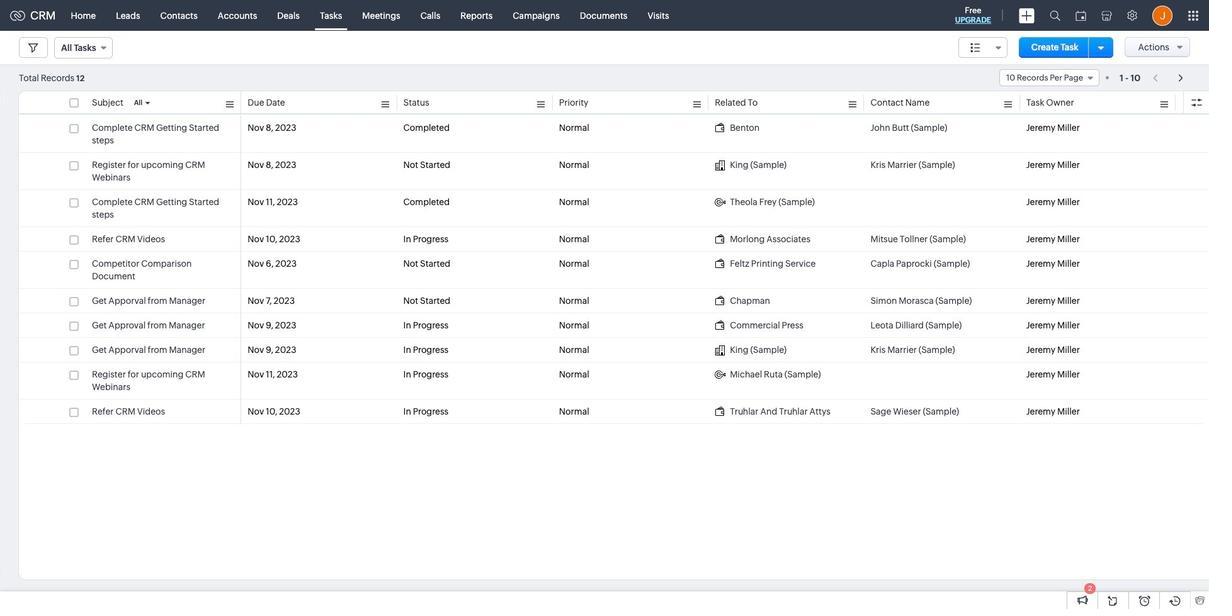 Task type: vqa. For each thing, say whether or not it's contained in the screenshot.
Contacts image
no



Task type: locate. For each thing, give the bounding box(es) containing it.
calendar image
[[1076, 10, 1087, 20]]

None field
[[54, 37, 113, 59], [959, 37, 1008, 58], [1000, 69, 1100, 86], [54, 37, 113, 59], [1000, 69, 1100, 86]]

logo image
[[10, 10, 25, 20]]

search element
[[1043, 0, 1069, 31]]

create menu image
[[1019, 8, 1035, 23]]

search image
[[1050, 10, 1061, 21]]

create menu element
[[1012, 0, 1043, 31]]

row group
[[19, 116, 1210, 425]]

none field 'size'
[[959, 37, 1008, 58]]



Task type: describe. For each thing, give the bounding box(es) containing it.
size image
[[971, 42, 981, 54]]

profile element
[[1145, 0, 1181, 31]]

profile image
[[1153, 5, 1173, 26]]



